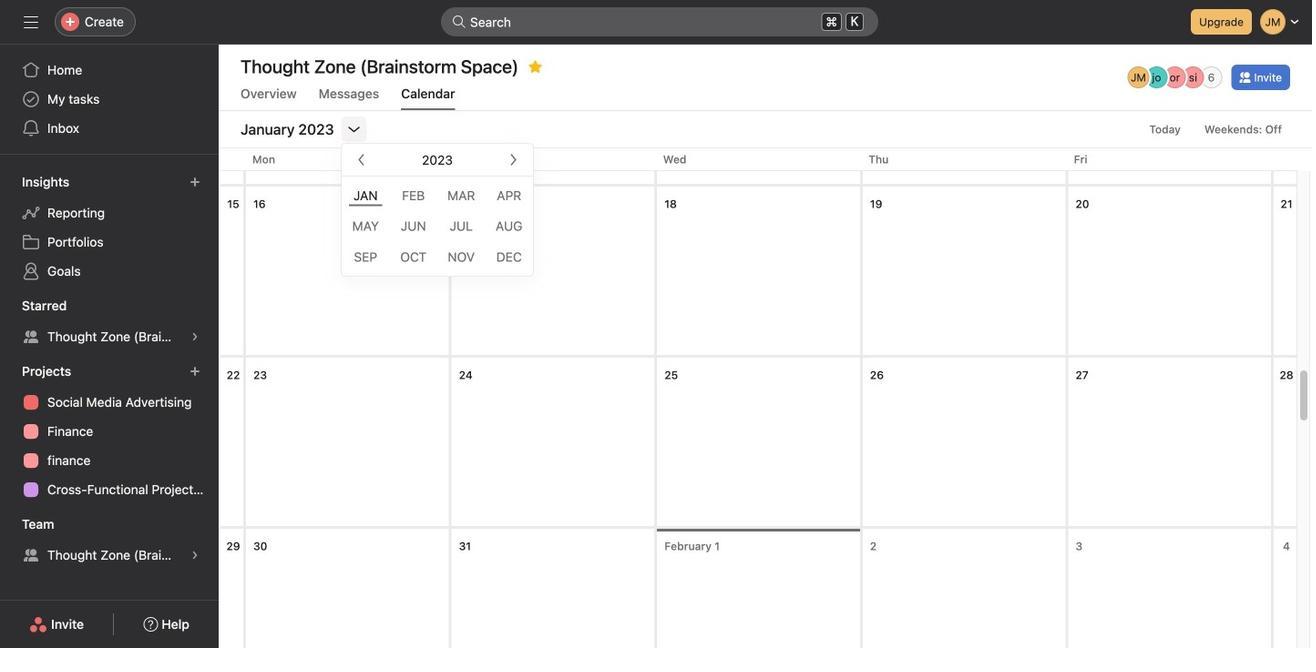 Task type: vqa. For each thing, say whether or not it's contained in the screenshot.
Send within the button
no



Task type: describe. For each thing, give the bounding box(es) containing it.
teams element
[[0, 509, 219, 574]]

pick month image
[[347, 122, 361, 137]]

hide sidebar image
[[24, 15, 38, 29]]

starred element
[[0, 290, 219, 355]]

projects element
[[0, 355, 219, 509]]

remove from starred image
[[528, 59, 543, 74]]

show previous month image
[[355, 153, 369, 167]]

new project or portfolio image
[[190, 366, 201, 377]]

see details, thought zone (brainstorm space) image for starred element
[[190, 332, 201, 343]]



Task type: locate. For each thing, give the bounding box(es) containing it.
None field
[[441, 7, 879, 36]]

Search tasks, projects, and more text field
[[441, 7, 879, 36]]

see details, thought zone (brainstorm space) image inside teams element
[[190, 551, 201, 561]]

see details, thought zone (brainstorm space) image for teams element
[[190, 551, 201, 561]]

new insights image
[[190, 177, 201, 188]]

0 vertical spatial see details, thought zone (brainstorm space) image
[[190, 332, 201, 343]]

see details, thought zone (brainstorm space) image inside starred element
[[190, 332, 201, 343]]

show next month image
[[506, 153, 520, 167]]

1 see details, thought zone (brainstorm space) image from the top
[[190, 332, 201, 343]]

prominent image
[[452, 15, 467, 29]]

insights element
[[0, 166, 219, 290]]

1 vertical spatial see details, thought zone (brainstorm space) image
[[190, 551, 201, 561]]

global element
[[0, 45, 219, 154]]

see details, thought zone (brainstorm space) image
[[190, 332, 201, 343], [190, 551, 201, 561]]

2 see details, thought zone (brainstorm space) image from the top
[[190, 551, 201, 561]]



